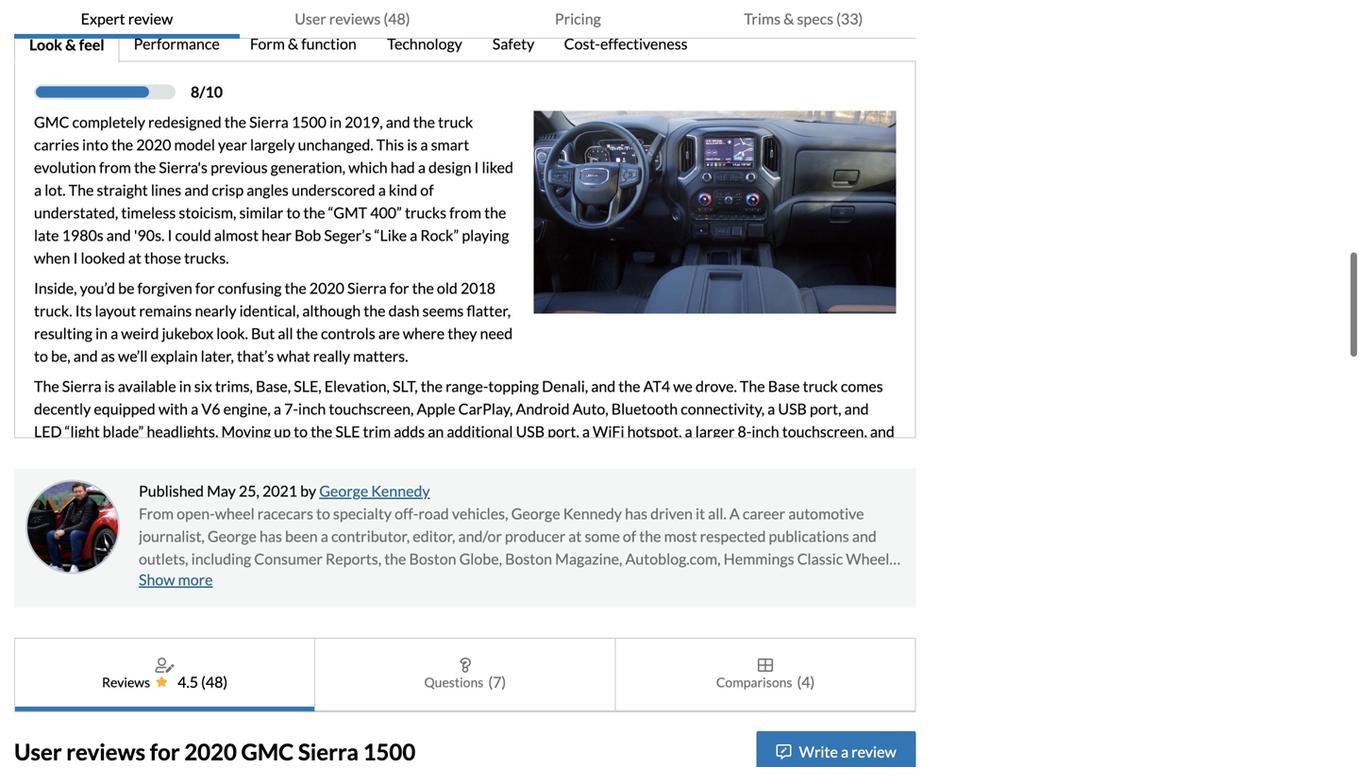 Task type: locate. For each thing, give the bounding box(es) containing it.
trims & specs (33) tab
[[691, 0, 917, 39]]

touchscreen, up trim
[[329, 400, 414, 418]]

and
[[386, 113, 410, 131], [184, 181, 209, 199], [107, 226, 131, 245], [73, 347, 98, 366], [591, 377, 616, 396], [845, 400, 869, 418], [871, 423, 895, 441], [853, 528, 877, 546], [395, 573, 419, 591]]

0 horizontal spatial &
[[65, 36, 76, 54]]

reviews inside 'tab'
[[329, 9, 381, 28]]

0 vertical spatial truck
[[438, 113, 473, 131]]

truck up smart
[[438, 113, 473, 131]]

a right write
[[841, 743, 849, 762]]

"light
[[65, 423, 100, 441]]

(48) up "technology"
[[384, 9, 410, 28]]

an
[[428, 423, 444, 441]]

(48) inside 'tab'
[[384, 9, 410, 28]]

1 horizontal spatial truck
[[803, 377, 838, 396]]

1 horizontal spatial i
[[168, 226, 172, 245]]

1 vertical spatial from
[[450, 204, 482, 222]]

safety
[[493, 35, 535, 53]]

2020 down 'reviews count' element
[[184, 739, 237, 766]]

1 vertical spatial of
[[324, 445, 338, 464]]

the up apple
[[421, 377, 443, 396]]

in up as on the top left of page
[[95, 324, 108, 343]]

the up lines
[[134, 158, 156, 177]]

larger
[[696, 423, 735, 441]]

1 vertical spatial review
[[852, 743, 897, 762]]

1 horizontal spatial for
[[195, 279, 215, 298]]

& inside look & feel tab
[[65, 36, 76, 54]]

i left liked
[[475, 158, 479, 177]]

unchanged.
[[298, 136, 374, 154]]

v6
[[201, 400, 220, 418]]

a inside 'from open-wheel racecars to specialty off-road vehicles, george kennedy has driven it all. a career automotive journalist, george has been a contributor, editor, and/or producer at some of the most respected publications and outlets, including consumer reports, the boston globe, boston magazine, autoblog.com, hemmings classic wheels, boldride.com, the providence journal, and wheelstv.'
[[321, 528, 329, 546]]

review inside button
[[852, 743, 897, 762]]

0 horizontal spatial george
[[208, 528, 257, 546]]

tab list
[[14, 0, 917, 39], [14, 28, 917, 63], [14, 638, 917, 713]]

review up performance
[[128, 9, 173, 28]]

user for user reviews (48)
[[295, 9, 326, 28]]

1 vertical spatial port,
[[548, 423, 580, 441]]

feel
[[79, 36, 104, 54]]

0 horizontal spatial in
[[95, 324, 108, 343]]

safety tab
[[479, 28, 550, 63]]

the up the year
[[225, 113, 246, 131]]

has down racecars at the bottom left
[[260, 528, 282, 546]]

pricing tab
[[465, 0, 691, 39]]

1 vertical spatial up
[[262, 445, 279, 464]]

but
[[251, 324, 275, 343]]

model
[[174, 136, 215, 154]]

user inside 'tab'
[[295, 9, 326, 28]]

look & feel
[[29, 36, 104, 54]]

1 vertical spatial is
[[104, 377, 115, 396]]

port, down comes
[[810, 400, 842, 418]]

topping
[[489, 377, 539, 396]]

8
[[191, 83, 200, 101]]

2 vertical spatial 2020
[[184, 739, 237, 766]]

of inside 'from open-wheel racecars to specialty off-road vehicles, george kennedy has driven it all. a career automotive journalist, george has been a contributor, editor, and/or producer at some of the most respected publications and outlets, including consumer reports, the boston globe, boston magazine, autoblog.com, hemmings classic wheels, boldride.com, the providence journal, and wheelstv.'
[[623, 528, 637, 546]]

slt,
[[393, 377, 418, 396]]

look.
[[216, 324, 248, 343]]

0 vertical spatial has
[[625, 505, 648, 523]]

inside,
[[34, 279, 77, 298]]

the inside gmc completely redesigned the sierra 1500 in 2019, and the truck carries into the 2020 model year largely unchanged. this is a smart evolution from the sierra's previous generation, which had a design i liked a lot. the straight lines and crisp angles underscored a kind of understated, timeless stoicism, similar to the "gmt 400" trucks from the late 1980s and '90s. i could almost hear bob seger's "like a rock" playing when i looked at those trucks.
[[69, 181, 94, 199]]

1 horizontal spatial from
[[450, 204, 482, 222]]

0 horizontal spatial truck
[[438, 113, 473, 131]]

1 horizontal spatial usb
[[779, 400, 807, 418]]

a left lot.
[[34, 181, 42, 199]]

1 vertical spatial at
[[569, 528, 582, 546]]

2020 inside gmc completely redesigned the sierra 1500 in 2019, and the truck carries into the 2020 model year largely unchanged. this is a smart evolution from the sierra's previous generation, which had a design i liked a lot. the straight lines and crisp angles underscored a kind of understated, timeless stoicism, similar to the "gmt 400" trucks from the late 1980s and '90s. i could almost hear bob seger's "like a rock" playing when i looked at those trucks.
[[136, 136, 171, 154]]

400"
[[370, 204, 402, 222]]

1 horizontal spatial port,
[[810, 400, 842, 418]]

you'd
[[80, 279, 115, 298]]

look
[[29, 36, 62, 54]]

blade"
[[103, 423, 144, 441]]

user reviews for 2020 gmc sierra 1500
[[14, 739, 416, 766]]

comment alt edit image
[[777, 745, 792, 760]]

equipped
[[94, 400, 156, 418]]

reviews for for
[[66, 739, 145, 766]]

in up unchanged.
[[330, 113, 342, 131]]

0 vertical spatial of
[[421, 181, 434, 199]]

2 tab list from the top
[[14, 28, 917, 63]]

port, down android on the bottom
[[548, 423, 580, 441]]

at down '90s.
[[128, 249, 141, 267]]

0 vertical spatial review
[[128, 9, 173, 28]]

from up straight
[[99, 158, 131, 177]]

to inside 'from open-wheel racecars to specialty off-road vehicles, george kennedy has driven it all. a career automotive journalist, george has been a contributor, editor, and/or producer at some of the most respected publications and outlets, including consumer reports, the boston globe, boston magazine, autoblog.com, hemmings classic wheels, boldride.com, the providence journal, and wheelstv.'
[[316, 505, 330, 523]]

1 vertical spatial reviews
[[66, 739, 145, 766]]

touchscreen, down comes
[[783, 423, 868, 441]]

2 horizontal spatial &
[[784, 9, 795, 28]]

10
[[205, 83, 223, 101]]

the
[[225, 113, 246, 131], [413, 113, 435, 131], [111, 136, 133, 154], [134, 158, 156, 177], [304, 204, 325, 222], [485, 204, 507, 222], [285, 279, 307, 298], [412, 279, 434, 298], [364, 302, 386, 320], [296, 324, 318, 343], [421, 377, 443, 396], [619, 377, 641, 396], [311, 423, 333, 441], [640, 528, 662, 546], [385, 550, 406, 569], [236, 573, 258, 591]]

kennedy up off-
[[371, 482, 430, 501]]

questions
[[424, 675, 484, 691]]

late
[[34, 226, 59, 245]]

completely
[[72, 113, 145, 131]]

been
[[285, 528, 318, 546]]

usb down base
[[779, 400, 807, 418]]

comparisons
[[717, 675, 793, 691]]

1500 inside gmc completely redesigned the sierra 1500 in 2019, and the truck carries into the 2020 model year largely unchanged. this is a smart evolution from the sierra's previous generation, which had a design i liked a lot. the straight lines and crisp angles underscored a kind of understated, timeless stoicism, similar to the "gmt 400" trucks from the late 1980s and '90s. i could almost hear bob seger's "like a rock" playing when i looked at those trucks.
[[292, 113, 327, 131]]

the up decently
[[34, 377, 59, 396]]

reviews
[[329, 9, 381, 28], [66, 739, 145, 766]]

george up 'specialty'
[[319, 482, 369, 501]]

editor,
[[413, 528, 456, 546]]

write a review button
[[757, 732, 917, 768]]

1 vertical spatial kennedy
[[563, 505, 622, 523]]

1 horizontal spatial &
[[288, 35, 299, 53]]

2020 gmc sierra 1500 test drive review lookandfeelimage image
[[534, 111, 897, 314]]

3 tab list from the top
[[14, 638, 917, 713]]

kennedy up some
[[563, 505, 622, 523]]

0 horizontal spatial boston
[[409, 550, 457, 569]]

of right host
[[324, 445, 338, 464]]

& for feel
[[65, 36, 76, 54]]

i right '90s.
[[168, 226, 172, 245]]

trucks
[[405, 204, 447, 222]]

old
[[437, 279, 458, 298]]

& right form
[[288, 35, 299, 53]]

at up magazine,
[[569, 528, 582, 546]]

a left the v6
[[191, 400, 199, 418]]

0 vertical spatial gmc
[[34, 113, 69, 131]]

0 horizontal spatial gmc
[[34, 113, 69, 131]]

0 horizontal spatial touchscreen,
[[329, 400, 414, 418]]

0 horizontal spatial 1500
[[292, 113, 327, 131]]

1 boston from the left
[[409, 550, 457, 569]]

boldride.com,
[[139, 573, 234, 591]]

base,
[[256, 377, 291, 396]]

keyless
[[85, 445, 133, 464]]

the down completely
[[111, 136, 133, 154]]

underscored
[[292, 181, 375, 199]]

2020 up sierra's
[[136, 136, 171, 154]]

0 horizontal spatial the
[[34, 377, 59, 396]]

which
[[349, 158, 388, 177]]

reviews for (48)
[[329, 9, 381, 28]]

0 horizontal spatial port,
[[548, 423, 580, 441]]

boston
[[409, 550, 457, 569], [505, 550, 553, 569]]

0 horizontal spatial from
[[99, 158, 131, 177]]

straight
[[97, 181, 148, 199]]

up right opens
[[262, 445, 279, 464]]

2 horizontal spatial george
[[511, 505, 561, 523]]

the down including
[[236, 573, 258, 591]]

of right some
[[623, 528, 637, 546]]

with
[[158, 400, 188, 418]]

of up trucks
[[421, 181, 434, 199]]

1 vertical spatial in
[[95, 324, 108, 343]]

into
[[82, 136, 108, 154]]

question image
[[460, 658, 471, 673]]

generation,
[[271, 158, 346, 177]]

george up producer
[[511, 505, 561, 523]]

0 horizontal spatial 2020
[[136, 136, 171, 154]]

0 vertical spatial at
[[128, 249, 141, 267]]

up down 7-
[[274, 423, 291, 441]]

a right "like
[[410, 226, 418, 245]]

0 vertical spatial reviews
[[329, 9, 381, 28]]

0 horizontal spatial is
[[104, 377, 115, 396]]

4.5
[[178, 673, 198, 692]]

sierra inside gmc completely redesigned the sierra 1500 in 2019, and the truck carries into the 2020 model year largely unchanged. this is a smart evolution from the sierra's previous generation, which had a design i liked a lot. the straight lines and crisp angles underscored a kind of understated, timeless stoicism, similar to the "gmt 400" trucks from the late 1980s and '90s. i could almost hear bob seger's "like a rock" playing when i looked at those trucks.
[[249, 113, 289, 131]]

2 horizontal spatial for
[[390, 279, 409, 298]]

to up host
[[294, 423, 308, 441]]

1 vertical spatial i
[[168, 226, 172, 245]]

inch down sle,
[[298, 400, 326, 418]]

2 horizontal spatial in
[[330, 113, 342, 131]]

is inside the sierra is available in six trims, base, sle, elevation, slt, the range-topping denali, and the at4 we drove. the base truck comes decently equipped with a v6 engine, a 7-inch touchscreen, apple carplay, android auto, bluetooth connectivity, a usb port, and led "light blade" headlights. moving up to the sle trim adds an additional usb port, a wifi hotspot, a larger 8-inch touchscreen, and remote keyless entry. it also opens up a host of available option packages.
[[104, 377, 115, 396]]

the up understated,
[[69, 181, 94, 199]]

wheelstv.
[[422, 573, 493, 591]]

journal,
[[339, 573, 392, 591]]

reviews up function at the left of the page
[[329, 9, 381, 28]]

from up playing
[[450, 204, 482, 222]]

the left base
[[740, 377, 766, 396]]

& left specs
[[784, 9, 795, 28]]

a right been
[[321, 528, 329, 546]]

bluetooth
[[612, 400, 678, 418]]

lot.
[[45, 181, 66, 199]]

option
[[402, 445, 445, 464]]

0 vertical spatial 1500
[[292, 113, 327, 131]]

truck inside gmc completely redesigned the sierra 1500 in 2019, and the truck carries into the 2020 model year largely unchanged. this is a smart evolution from the sierra's previous generation, which had a design i liked a lot. the straight lines and crisp angles underscored a kind of understated, timeless stoicism, similar to the "gmt 400" trucks from the late 1980s and '90s. i could almost hear bob seger's "like a rock" playing when i looked at those trucks.
[[438, 113, 473, 131]]

previous
[[211, 158, 268, 177]]

2 horizontal spatial 2020
[[310, 279, 345, 298]]

nearly
[[195, 302, 237, 320]]

1 vertical spatial (48)
[[201, 673, 228, 692]]

to
[[287, 204, 301, 222], [34, 347, 48, 366], [294, 423, 308, 441], [316, 505, 330, 523]]

0 vertical spatial up
[[274, 423, 291, 441]]

packages.
[[448, 445, 512, 464]]

cost-
[[564, 35, 601, 53]]

to down by
[[316, 505, 330, 523]]

a left the wifi
[[582, 423, 590, 441]]

0 vertical spatial (48)
[[384, 9, 410, 28]]

0 vertical spatial available
[[118, 377, 176, 396]]

1 horizontal spatial user
[[295, 9, 326, 28]]

0 horizontal spatial inch
[[298, 400, 326, 418]]

boston down editor,
[[409, 550, 457, 569]]

expert review
[[81, 9, 173, 28]]

a down the layout
[[111, 324, 118, 343]]

kennedy
[[371, 482, 430, 501], [563, 505, 622, 523]]

in left six
[[179, 377, 191, 396]]

available up equipped
[[118, 377, 176, 396]]

this
[[377, 136, 404, 154]]

for down '4.5'
[[150, 739, 180, 766]]

8 / 10
[[191, 83, 223, 101]]

be
[[118, 279, 135, 298]]

seger's
[[324, 226, 372, 245]]

1 tab list from the top
[[14, 0, 917, 39]]

gmc inside gmc completely redesigned the sierra 1500 in 2019, and the truck carries into the 2020 model year largely unchanged. this is a smart evolution from the sierra's previous generation, which had a design i liked a lot. the straight lines and crisp angles underscored a kind of understated, timeless stoicism, similar to the "gmt 400" trucks from the late 1980s and '90s. i could almost hear bob seger's "like a rock" playing when i looked at those trucks.
[[34, 113, 69, 131]]

truck inside the sierra is available in six trims, base, sle, elevation, slt, the range-topping denali, and the at4 we drove. the base truck comes decently equipped with a v6 engine, a 7-inch touchscreen, apple carplay, android auto, bluetooth connectivity, a usb port, and led "light blade" headlights. moving up to the sle trim adds an additional usb port, a wifi hotspot, a larger 8-inch touchscreen, and remote keyless entry. it also opens up a host of available option packages.
[[803, 377, 838, 396]]

technology tab
[[373, 28, 479, 63]]

1 vertical spatial 1500
[[363, 739, 416, 766]]

0 horizontal spatial review
[[128, 9, 173, 28]]

1 vertical spatial 2020
[[310, 279, 345, 298]]

tab list containing performance
[[14, 28, 917, 63]]

(48) right '4.5'
[[201, 673, 228, 692]]

reviews down reviews
[[66, 739, 145, 766]]

1 vertical spatial inch
[[752, 423, 780, 441]]

& inside form & function tab
[[288, 35, 299, 53]]

hemmings
[[724, 550, 795, 569]]

1 vertical spatial truck
[[803, 377, 838, 396]]

0 vertical spatial george
[[319, 482, 369, 501]]

0 vertical spatial is
[[407, 136, 418, 154]]

0 horizontal spatial reviews
[[66, 739, 145, 766]]

boston down producer
[[505, 550, 553, 569]]

to left be,
[[34, 347, 48, 366]]

&
[[784, 9, 795, 28], [288, 35, 299, 53], [65, 36, 76, 54]]

of
[[421, 181, 434, 199], [324, 445, 338, 464], [623, 528, 637, 546]]

1 horizontal spatial is
[[407, 136, 418, 154]]

published may 25, 2021 by george kennedy
[[139, 482, 430, 501]]

2 horizontal spatial of
[[623, 528, 637, 546]]

has
[[625, 505, 648, 523], [260, 528, 282, 546]]

1 horizontal spatial at
[[569, 528, 582, 546]]

auto,
[[573, 400, 609, 418]]

a down base
[[768, 400, 776, 418]]

reviews count element
[[201, 672, 228, 694]]

0 horizontal spatial (48)
[[201, 673, 228, 692]]

1 horizontal spatial (48)
[[384, 9, 410, 28]]

is up equipped
[[104, 377, 115, 396]]

0 horizontal spatial kennedy
[[371, 482, 430, 501]]

user for user reviews for 2020 gmc sierra 1500
[[14, 739, 62, 766]]

has left driven
[[625, 505, 648, 523]]

expert
[[81, 9, 125, 28]]

inch down connectivity,
[[752, 423, 780, 441]]

by
[[300, 482, 316, 501]]

0 horizontal spatial at
[[128, 249, 141, 267]]

specialty
[[333, 505, 392, 523]]

0 vertical spatial in
[[330, 113, 342, 131]]

inside, you'd be forgiven for confusing the 2020 sierra for the old 2018 truck. its layout remains nearly identical, although the dash seems flatter, resulting in a weird jukebox look. but all the controls are where they need to be, and as we'll explain later, that's what really matters.
[[34, 279, 513, 366]]

connectivity,
[[681, 400, 765, 418]]

open-
[[177, 505, 215, 523]]

2020 inside inside, you'd be forgiven for confusing the 2020 sierra for the old 2018 truck. its layout remains nearly identical, although the dash seems flatter, resulting in a weird jukebox look. but all the controls are where they need to be, and as we'll explain later, that's what really matters.
[[310, 279, 345, 298]]

for up nearly
[[195, 279, 215, 298]]

expert review tab
[[14, 0, 240, 39]]

cost-effectiveness tab
[[550, 28, 705, 63]]

really
[[313, 347, 350, 366]]

2 vertical spatial of
[[623, 528, 637, 546]]

0 horizontal spatial has
[[260, 528, 282, 546]]

0 vertical spatial inch
[[298, 400, 326, 418]]

usb down android on the bottom
[[516, 423, 545, 441]]

tab panel
[[14, 61, 917, 466]]

review right write
[[852, 743, 897, 762]]

2 horizontal spatial i
[[475, 158, 479, 177]]

1 horizontal spatial kennedy
[[563, 505, 622, 523]]

i right when
[[73, 249, 78, 267]]

0 horizontal spatial user
[[14, 739, 62, 766]]

the left sle
[[311, 423, 333, 441]]

to up bob
[[287, 204, 301, 222]]

for up dash
[[390, 279, 409, 298]]

the up bluetooth
[[619, 377, 641, 396]]

2 vertical spatial in
[[179, 377, 191, 396]]

decently
[[34, 400, 91, 418]]

& left feel
[[65, 36, 76, 54]]

george down 'wheel'
[[208, 528, 257, 546]]

1 vertical spatial available
[[341, 445, 399, 464]]

2019,
[[345, 113, 383, 131]]

2020 up the although
[[310, 279, 345, 298]]

2 vertical spatial i
[[73, 249, 78, 267]]

review
[[128, 9, 173, 28], [852, 743, 897, 762]]

& inside trims & specs (33) 'tab'
[[784, 9, 795, 28]]

0 horizontal spatial of
[[324, 445, 338, 464]]

0 vertical spatial touchscreen,
[[329, 400, 414, 418]]

1 vertical spatial george
[[511, 505, 561, 523]]

sierra
[[249, 113, 289, 131], [348, 279, 387, 298], [62, 377, 101, 396], [298, 739, 359, 766]]

reports,
[[326, 550, 382, 569]]

a inside write a review button
[[841, 743, 849, 762]]

1 horizontal spatial the
[[69, 181, 94, 199]]

a left smart
[[421, 136, 428, 154]]

six
[[194, 377, 212, 396]]

available down trim
[[341, 445, 399, 464]]

range-
[[446, 377, 489, 396]]

is right the this
[[407, 136, 418, 154]]

although
[[302, 302, 361, 320]]

carries
[[34, 136, 79, 154]]

0 vertical spatial from
[[99, 158, 131, 177]]

truck right base
[[803, 377, 838, 396]]

0 vertical spatial user
[[295, 9, 326, 28]]

1 horizontal spatial reviews
[[329, 9, 381, 28]]

0 vertical spatial 2020
[[136, 136, 171, 154]]



Task type: vqa. For each thing, say whether or not it's contained in the screenshot.
2021 Audi Q5
no



Task type: describe. For each thing, give the bounding box(es) containing it.
hotspot,
[[628, 423, 682, 441]]

android
[[516, 400, 570, 418]]

0 vertical spatial port,
[[810, 400, 842, 418]]

show
[[139, 571, 175, 589]]

reviews
[[102, 675, 150, 691]]

the right the all
[[296, 324, 318, 343]]

a left 7-
[[274, 400, 281, 418]]

0 vertical spatial kennedy
[[371, 482, 430, 501]]

th large image
[[758, 658, 773, 673]]

write
[[800, 743, 838, 762]]

(33)
[[837, 9, 863, 28]]

25,
[[239, 482, 260, 501]]

1 horizontal spatial 2020
[[184, 739, 237, 766]]

its
[[75, 302, 92, 320]]

the up playing
[[485, 204, 507, 222]]

trims & specs (33)
[[744, 9, 863, 28]]

it
[[177, 445, 187, 464]]

those
[[144, 249, 181, 267]]

a
[[730, 505, 740, 523]]

flatter,
[[467, 302, 511, 320]]

where
[[403, 324, 445, 343]]

gmc completely redesigned the sierra 1500 in 2019, and the truck carries into the 2020 model year largely unchanged. this is a smart evolution from the sierra's previous generation, which had a design i liked a lot. the straight lines and crisp angles underscored a kind of understated, timeless stoicism, similar to the "gmt 400" trucks from the late 1980s and '90s. i could almost hear bob seger's "like a rock" playing when i looked at those trucks.
[[34, 113, 514, 267]]

driven
[[651, 505, 693, 523]]

may
[[207, 482, 236, 501]]

need
[[480, 324, 513, 343]]

7-
[[284, 400, 298, 418]]

at inside 'from open-wheel racecars to specialty off-road vehicles, george kennedy has driven it all. a career automotive journalist, george has been a contributor, editor, and/or producer at some of the most respected publications and outlets, including consumer reports, the boston globe, boston magazine, autoblog.com, hemmings classic wheels, boldride.com, the providence journal, and wheelstv.'
[[569, 528, 582, 546]]

year
[[218, 136, 247, 154]]

elevation,
[[325, 377, 390, 396]]

led
[[34, 423, 62, 441]]

tab panel containing 8
[[14, 61, 917, 466]]

sle
[[336, 423, 360, 441]]

the left most
[[640, 528, 662, 546]]

most
[[664, 528, 697, 546]]

form & function tab
[[236, 28, 373, 63]]

truck.
[[34, 302, 72, 320]]

in inside the sierra is available in six trims, base, sle, elevation, slt, the range-topping denali, and the at4 we drove. the base truck comes decently equipped with a v6 engine, a 7-inch touchscreen, apple carplay, android auto, bluetooth connectivity, a usb port, and led "light blade" headlights. moving up to the sle trim adds an additional usb port, a wifi hotspot, a larger 8-inch touchscreen, and remote keyless entry. it also opens up a host of available option packages.
[[179, 377, 191, 396]]

form & function
[[250, 35, 357, 53]]

confusing
[[218, 279, 282, 298]]

(4)
[[797, 673, 815, 692]]

crisp
[[212, 181, 244, 199]]

pricing
[[555, 9, 601, 28]]

understated,
[[34, 204, 118, 222]]

1980s
[[62, 226, 104, 245]]

the up smart
[[413, 113, 435, 131]]

1 horizontal spatial 1500
[[363, 739, 416, 766]]

user reviews (48)
[[295, 9, 410, 28]]

the down contributor,
[[385, 550, 406, 569]]

1 horizontal spatial george
[[319, 482, 369, 501]]

the up are
[[364, 302, 386, 320]]

wheels,
[[846, 550, 900, 569]]

user reviews (48) tab
[[240, 0, 465, 39]]

& for specs
[[784, 9, 795, 28]]

questions (7)
[[424, 673, 506, 692]]

adds
[[394, 423, 425, 441]]

2 horizontal spatial the
[[740, 377, 766, 396]]

performance tab
[[120, 28, 236, 63]]

when
[[34, 249, 70, 267]]

(7)
[[489, 673, 506, 692]]

later,
[[201, 347, 234, 366]]

0 vertical spatial usb
[[779, 400, 807, 418]]

of inside the sierra is available in six trims, base, sle, elevation, slt, the range-topping denali, and the at4 we drove. the base truck comes decently equipped with a v6 engine, a 7-inch touchscreen, apple carplay, android auto, bluetooth connectivity, a usb port, and led "light blade" headlights. moving up to the sle trim adds an additional usb port, a wifi hotspot, a larger 8-inch touchscreen, and remote keyless entry. it also opens up a host of available option packages.
[[324, 445, 338, 464]]

comparisons count element
[[797, 672, 815, 694]]

published
[[139, 482, 204, 501]]

a left kind on the left
[[378, 181, 386, 199]]

0 horizontal spatial for
[[150, 739, 180, 766]]

weird
[[121, 324, 159, 343]]

1 horizontal spatial inch
[[752, 423, 780, 441]]

trims
[[744, 9, 781, 28]]

function
[[301, 35, 357, 53]]

a left larger
[[685, 423, 693, 441]]

user edit image
[[155, 658, 174, 673]]

producer
[[505, 528, 566, 546]]

tab list containing 4.5
[[14, 638, 917, 713]]

base
[[768, 377, 800, 396]]

carplay,
[[459, 400, 513, 418]]

wheel
[[215, 505, 255, 523]]

2021
[[262, 482, 298, 501]]

1 horizontal spatial available
[[341, 445, 399, 464]]

tab list containing expert review
[[14, 0, 917, 39]]

to inside gmc completely redesigned the sierra 1500 in 2019, and the truck carries into the 2020 model year largely unchanged. this is a smart evolution from the sierra's previous generation, which had a design i liked a lot. the straight lines and crisp angles underscored a kind of understated, timeless stoicism, similar to the "gmt 400" trucks from the late 1980s and '90s. i could almost hear bob seger's "like a rock" playing when i looked at those trucks.
[[287, 204, 301, 222]]

show more
[[139, 571, 213, 589]]

the up bob
[[304, 204, 325, 222]]

2 boston from the left
[[505, 550, 553, 569]]

8-
[[738, 423, 752, 441]]

2 vertical spatial george
[[208, 528, 257, 546]]

to inside the sierra is available in six trims, base, sle, elevation, slt, the range-topping denali, and the at4 we drove. the base truck comes decently equipped with a v6 engine, a 7-inch touchscreen, apple carplay, android auto, bluetooth connectivity, a usb port, and led "light blade" headlights. moving up to the sle trim adds an additional usb port, a wifi hotspot, a larger 8-inch touchscreen, and remote keyless entry. it also opens up a host of available option packages.
[[294, 423, 308, 441]]

vehicles,
[[452, 505, 509, 523]]

are
[[378, 324, 400, 343]]

stoicism,
[[179, 204, 236, 222]]

4.5 (48)
[[178, 673, 228, 692]]

more
[[178, 571, 213, 589]]

some
[[585, 528, 620, 546]]

the sierra is available in six trims, base, sle, elevation, slt, the range-topping denali, and the at4 we drove. the base truck comes decently equipped with a v6 engine, a 7-inch touchscreen, apple carplay, android auto, bluetooth connectivity, a usb port, and led "light blade" headlights. moving up to the sle trim adds an additional usb port, a wifi hotspot, a larger 8-inch touchscreen, and remote keyless entry. it also opens up a host of available option packages.
[[34, 377, 895, 464]]

in inside gmc completely redesigned the sierra 1500 in 2019, and the truck carries into the 2020 model year largely unchanged. this is a smart evolution from the sierra's previous generation, which had a design i liked a lot. the straight lines and crisp angles underscored a kind of understated, timeless stoicism, similar to the "gmt 400" trucks from the late 1980s and '90s. i could almost hear bob seger's "like a rock" playing when i looked at those trucks.
[[330, 113, 342, 131]]

"like
[[375, 226, 407, 245]]

we'll
[[118, 347, 148, 366]]

trims,
[[215, 377, 253, 396]]

also
[[190, 445, 217, 464]]

could
[[175, 226, 211, 245]]

sierra's
[[159, 158, 208, 177]]

rock"
[[421, 226, 459, 245]]

globe,
[[459, 550, 502, 569]]

the up identical, on the left of page
[[285, 279, 307, 298]]

0 vertical spatial i
[[475, 158, 479, 177]]

career
[[743, 505, 786, 523]]

matters.
[[353, 347, 408, 366]]

apple
[[417, 400, 456, 418]]

at inside gmc completely redesigned the sierra 1500 in 2019, and the truck carries into the 2020 model year largely unchanged. this is a smart evolution from the sierra's previous generation, which had a design i liked a lot. the straight lines and crisp angles underscored a kind of understated, timeless stoicism, similar to the "gmt 400" trucks from the late 1980s and '90s. i could almost hear bob seger's "like a rock" playing when i looked at those trucks.
[[128, 249, 141, 267]]

1 vertical spatial has
[[260, 528, 282, 546]]

a left host
[[282, 445, 289, 464]]

is inside gmc completely redesigned the sierra 1500 in 2019, and the truck carries into the 2020 model year largely unchanged. this is a smart evolution from the sierra's previous generation, which had a design i liked a lot. the straight lines and crisp angles underscored a kind of understated, timeless stoicism, similar to the "gmt 400" trucks from the late 1980s and '90s. i could almost hear bob seger's "like a rock" playing when i looked at those trucks.
[[407, 136, 418, 154]]

liked
[[482, 158, 514, 177]]

the left old
[[412, 279, 434, 298]]

to inside inside, you'd be forgiven for confusing the 2020 sierra for the old 2018 truck. its layout remains nearly identical, although the dash seems flatter, resulting in a weird jukebox look. but all the controls are where they need to be, and as we'll explain later, that's what really matters.
[[34, 347, 48, 366]]

a inside inside, you'd be forgiven for confusing the 2020 sierra for the old 2018 truck. its layout remains nearly identical, although the dash seems flatter, resulting in a weird jukebox look. but all the controls are where they need to be, and as we'll explain later, that's what really matters.
[[111, 324, 118, 343]]

look & feel tab
[[14, 28, 120, 63]]

publications
[[769, 528, 850, 546]]

jukebox
[[162, 324, 214, 343]]

& for function
[[288, 35, 299, 53]]

that's
[[237, 347, 274, 366]]

1 horizontal spatial has
[[625, 505, 648, 523]]

performance
[[134, 35, 220, 53]]

redesigned
[[148, 113, 222, 131]]

0 horizontal spatial available
[[118, 377, 176, 396]]

in inside inside, you'd be forgiven for confusing the 2020 sierra for the old 2018 truck. its layout remains nearly identical, although the dash seems flatter, resulting in a weird jukebox look. but all the controls are where they need to be, and as we'll explain later, that's what really matters.
[[95, 324, 108, 343]]

review inside tab
[[128, 9, 173, 28]]

almost
[[214, 226, 259, 245]]

and inside inside, you'd be forgiven for confusing the 2020 sierra for the old 2018 truck. its layout remains nearly identical, although the dash seems flatter, resulting in a weird jukebox look. but all the controls are where they need to be, and as we'll explain later, that's what really matters.
[[73, 347, 98, 366]]

sierra inside the sierra is available in six trims, base, sle, elevation, slt, the range-topping denali, and the at4 we drove. the base truck comes decently equipped with a v6 engine, a 7-inch touchscreen, apple carplay, android auto, bluetooth connectivity, a usb port, and led "light blade" headlights. moving up to the sle trim adds an additional usb port, a wifi hotspot, a larger 8-inch touchscreen, and remote keyless entry. it also opens up a host of available option packages.
[[62, 377, 101, 396]]

seems
[[423, 302, 464, 320]]

outlets,
[[139, 550, 188, 569]]

1 horizontal spatial touchscreen,
[[783, 423, 868, 441]]

at4
[[644, 377, 671, 396]]

kennedy inside 'from open-wheel racecars to specialty off-road vehicles, george kennedy has driven it all. a career automotive journalist, george has been a contributor, editor, and/or producer at some of the most respected publications and outlets, including consumer reports, the boston globe, boston magazine, autoblog.com, hemmings classic wheels, boldride.com, the providence journal, and wheelstv.'
[[563, 505, 622, 523]]

denali,
[[542, 377, 589, 396]]

2018
[[461, 279, 496, 298]]

be,
[[51, 347, 71, 366]]

automotive
[[789, 505, 865, 523]]

remains
[[139, 302, 192, 320]]

of inside gmc completely redesigned the sierra 1500 in 2019, and the truck carries into the 2020 model year largely unchanged. this is a smart evolution from the sierra's previous generation, which had a design i liked a lot. the straight lines and crisp angles underscored a kind of understated, timeless stoicism, similar to the "gmt 400" trucks from the late 1980s and '90s. i could almost hear bob seger's "like a rock" playing when i looked at those trucks.
[[421, 181, 434, 199]]

a right "had" in the left top of the page
[[418, 158, 426, 177]]

entry.
[[136, 445, 174, 464]]

they
[[448, 324, 477, 343]]

"gmt
[[328, 204, 367, 222]]

trucks.
[[184, 249, 229, 267]]

forgiven
[[137, 279, 192, 298]]

1 horizontal spatial gmc
[[241, 739, 294, 766]]

sierra inside inside, you'd be forgiven for confusing the 2020 sierra for the old 2018 truck. its layout remains nearly identical, although the dash seems flatter, resulting in a weird jukebox look. but all the controls are where they need to be, and as we'll explain later, that's what really matters.
[[348, 279, 387, 298]]

0 horizontal spatial usb
[[516, 423, 545, 441]]

0 horizontal spatial i
[[73, 249, 78, 267]]

questions count element
[[489, 672, 506, 694]]

all.
[[708, 505, 727, 523]]



